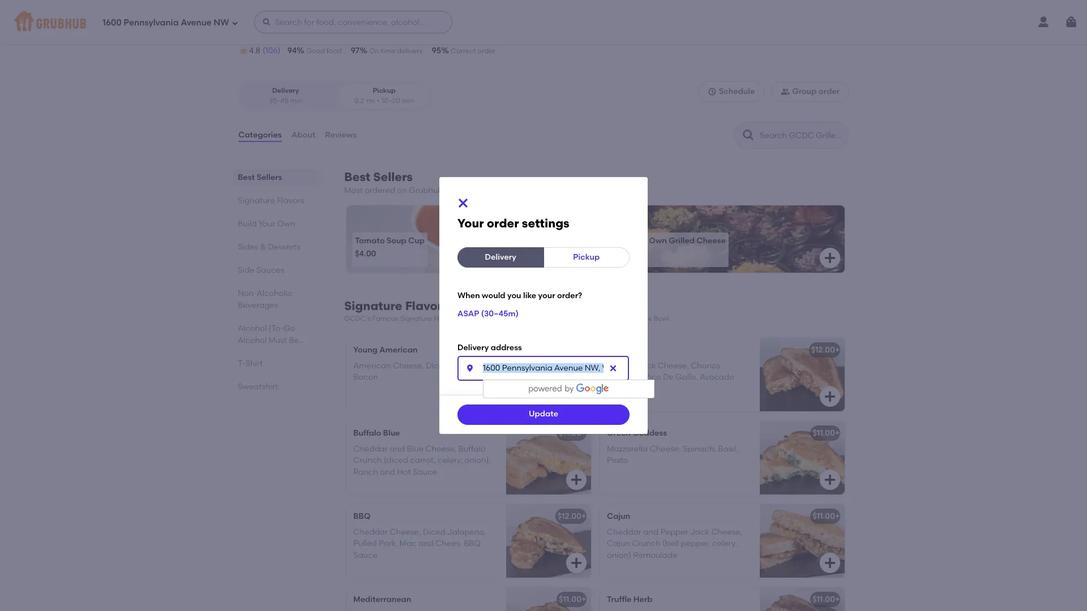 Task type: locate. For each thing, give the bounding box(es) containing it.
avenue for 1730 pennsylvania avenue nw • (202) 393-4232 • fees
[[322, 29, 351, 39]]

grilled
[[292, 2, 345, 21], [669, 236, 695, 246], [508, 315, 529, 323]]

best for best sellers
[[238, 173, 255, 182]]

build inside tab
[[238, 219, 257, 229]]

celery, right pepper,
[[712, 539, 737, 549]]

$11.00 for american cheese, diced tomato, bacon
[[559, 345, 581, 355]]

bbq
[[353, 512, 370, 521], [464, 539, 481, 549]]

truffle herb
[[607, 595, 653, 605]]

cheddar for cajun
[[607, 528, 642, 537]]

pork,
[[379, 539, 398, 549]]

1 horizontal spatial jack
[[690, 528, 709, 537]]

• right 4232
[[433, 29, 437, 39]]

mac
[[604, 315, 619, 323], [400, 539, 416, 549]]

1 horizontal spatial flavors
[[405, 299, 448, 313]]

0 vertical spatial grilled
[[292, 2, 345, 21]]

0 vertical spatial buffalo
[[353, 428, 381, 438]]

4.8
[[249, 46, 260, 56]]

build
[[238, 219, 257, 229], [609, 236, 628, 246]]

food
[[327, 47, 342, 55]]

cheese, inside 'mozzarella cheese, spinach, basil, pesto'
[[650, 444, 681, 454]]

diced left tomato,
[[426, 361, 449, 371]]

min right 30–45
[[290, 97, 303, 105]]

order right group
[[819, 87, 840, 96]]

1 vertical spatial nw
[[353, 29, 367, 39]]

good food
[[306, 47, 342, 55]]

1 horizontal spatial pennsylvania
[[270, 29, 321, 39]]

and
[[390, 444, 405, 454], [380, 467, 395, 477], [643, 528, 659, 537], [418, 539, 434, 549]]

1 vertical spatial $12.00 +
[[558, 512, 586, 521]]

1 vertical spatial avenue
[[322, 29, 351, 39]]

southwest image
[[760, 338, 845, 411]]

flavors down the 'best sellers' tab at the left top
[[277, 196, 304, 206]]

1 horizontal spatial mac
[[604, 315, 619, 323]]

diced inside american cheese, diced tomato, bacon
[[426, 361, 449, 371]]

sellers up on
[[373, 170, 413, 184]]

sellers inside best sellers most ordered on grubhub
[[373, 170, 413, 184]]

pesto
[[607, 456, 628, 466]]

0 horizontal spatial pepper
[[607, 361, 635, 371]]

mac right pork,
[[400, 539, 416, 549]]

tab
[[238, 323, 317, 347]]

best inside best sellers most ordered on grubhub
[[344, 170, 370, 184]]

sauce inside cheddar and blue cheese, buffalo crunch (diced carrot, celery, onion), ranch and hot sauce
[[413, 467, 437, 477]]

cheddar up onion)
[[607, 528, 642, 537]]

young american
[[353, 345, 418, 355]]

$11.00 +
[[559, 345, 586, 355], [559, 428, 586, 438], [813, 428, 840, 438], [813, 512, 840, 521], [559, 595, 586, 605], [813, 595, 840, 605]]

buffalo
[[353, 428, 381, 438], [458, 444, 486, 454]]

best sellers tab
[[238, 172, 317, 183]]

nw for 1600 pennsylvania avenue nw
[[214, 17, 229, 28]]

10–20
[[382, 97, 400, 105]]

0 horizontal spatial celery,
[[438, 456, 463, 466]]

$11.00 + for cheddar and blue cheese, buffalo crunch (diced carrot, celery, onion), ranch and hot sauce
[[559, 428, 586, 438]]

cheddar inside the cheddar cheese, diced jalapeno, pulled pork, mac and chees, bbq sauce
[[353, 528, 388, 537]]

celery, right carrot, at the bottom
[[438, 456, 463, 466]]

jack up pepper,
[[690, 528, 709, 537]]

pico
[[644, 373, 661, 382]]

sauce
[[413, 467, 437, 477], [353, 551, 378, 560]]

0 horizontal spatial build
[[238, 219, 257, 229]]

cheese, inside cheddar and pepper jack cheese, cajun crunch (bell pepper, celery, onion) remoulade
[[711, 528, 742, 537]]

1 horizontal spatial bbq
[[464, 539, 481, 549]]

0 horizontal spatial best
[[238, 173, 255, 182]]

•
[[370, 29, 373, 39], [433, 29, 437, 39], [377, 97, 379, 105]]

1 vertical spatial buffalo
[[458, 444, 486, 454]]

blue
[[383, 428, 400, 438], [407, 444, 423, 454]]

1 vertical spatial american
[[353, 361, 391, 371]]

mozzarella
[[607, 444, 648, 454]]

bbq image
[[506, 504, 591, 578]]

1 vertical spatial mac
[[400, 539, 416, 549]]

on time delivery
[[369, 47, 423, 55]]

signature inside signature flavors tab
[[238, 196, 275, 206]]

crumble,
[[607, 373, 643, 382]]

delivery inside delivery 30–45 min
[[272, 87, 299, 95]]

delivery down the your order settings
[[485, 253, 516, 262]]

your inside 'build your own grilled cheese $9.50 +'
[[630, 236, 647, 246]]

crunch up remoulade
[[632, 539, 660, 549]]

1 horizontal spatial blue
[[407, 444, 423, 454]]

svg image inside 'schedule' button
[[708, 87, 717, 96]]

0 vertical spatial build
[[238, 219, 257, 229]]

schedule
[[719, 87, 755, 96]]

spinach,
[[683, 444, 716, 454]]

cajun image
[[760, 504, 845, 578]]

0 horizontal spatial $12.00
[[558, 512, 581, 521]]

1 vertical spatial cheese
[[697, 236, 726, 246]]

pennsylvania inside "1730 pennsylvania avenue nw • (202) 393-4232 • fees"
[[270, 29, 321, 39]]

sellers for best sellers most ordered on grubhub
[[373, 170, 413, 184]]

1 vertical spatial $12.00
[[558, 512, 581, 521]]

build inside 'build your own grilled cheese $9.50 +'
[[609, 236, 628, 246]]

1 vertical spatial crunch
[[632, 539, 660, 549]]

avenue inside "1730 pennsylvania avenue nw • (202) 393-4232 • fees"
[[322, 29, 351, 39]]

1 min from the left
[[290, 97, 303, 105]]

cheddar cheese, diced jalapeno, pulled pork, mac and chees, bbq sauce
[[353, 528, 486, 560]]

0 vertical spatial mac
[[604, 315, 619, 323]]

0 horizontal spatial •
[[370, 29, 373, 39]]

2 horizontal spatial •
[[433, 29, 437, 39]]

0 horizontal spatial crunch
[[353, 456, 382, 466]]

order
[[478, 47, 495, 55], [819, 87, 840, 96], [487, 217, 519, 231]]

&
[[260, 242, 266, 252], [620, 315, 625, 323]]

flavors inside signature flavors gcdc's famous signature flavors: available as a grilled cheese, patty melt, or mac & cheese bowl.
[[405, 299, 448, 313]]

bbq down jalapeno,
[[464, 539, 481, 549]]

and up remoulade
[[643, 528, 659, 537]]

2 vertical spatial delivery
[[457, 343, 489, 353]]

avenue inside main navigation navigation
[[181, 17, 212, 28]]

signature
[[238, 196, 275, 206], [344, 299, 402, 313], [400, 315, 432, 323]]

1 vertical spatial signature
[[344, 299, 402, 313]]

crunch up ranch
[[353, 456, 382, 466]]

chees,
[[436, 539, 462, 549]]

1 vertical spatial flavors
[[405, 299, 448, 313]]

1 vertical spatial bbq
[[464, 539, 481, 549]]

0 vertical spatial diced
[[426, 361, 449, 371]]

0.2
[[354, 97, 364, 105]]

diced inside the cheddar cheese, diced jalapeno, pulled pork, mac and chees, bbq sauce
[[423, 528, 445, 537]]

+ for cheddar and blue cheese, buffalo crunch (diced carrot, celery, onion), ranch and hot sauce
[[581, 428, 586, 438]]

pickup 0.2 mi • 10–20 min
[[354, 87, 414, 105]]

& right or
[[620, 315, 625, 323]]

1 horizontal spatial build
[[609, 236, 628, 246]]

correct order
[[451, 47, 495, 55]]

+ for pepper jack cheese, chorizo crumble, pico de gallo, avocado crema
[[835, 345, 840, 355]]

0 vertical spatial nw
[[214, 17, 229, 28]]

0 vertical spatial jack
[[637, 361, 656, 371]]

• inside pickup 0.2 mi • 10–20 min
[[377, 97, 379, 105]]

fees
[[439, 30, 457, 39]]

side sauces tab
[[238, 264, 317, 276]]

truffle
[[607, 595, 632, 605]]

cheese,
[[531, 315, 558, 323], [393, 361, 424, 371], [658, 361, 689, 371], [425, 444, 457, 454], [650, 444, 681, 454], [390, 528, 421, 537], [711, 528, 742, 537]]

crunch inside cheddar and blue cheese, buffalo crunch (diced carrot, celery, onion), ranch and hot sauce
[[353, 456, 382, 466]]

2 horizontal spatial cheese
[[697, 236, 726, 246]]

de
[[663, 373, 674, 382]]

$11.00 for cheddar and pepper jack cheese, cajun crunch (bell pepper, celery, onion) remoulade
[[813, 512, 835, 521]]

0 horizontal spatial sellers
[[257, 173, 282, 182]]

build your own
[[238, 219, 295, 229]]

0 vertical spatial order
[[478, 47, 495, 55]]

1 horizontal spatial sauce
[[413, 467, 437, 477]]

mediterranean image
[[506, 588, 591, 612]]

delivery up 30–45
[[272, 87, 299, 95]]

main navigation navigation
[[0, 0, 1087, 44]]

order up the delivery button
[[487, 217, 519, 231]]

0 horizontal spatial min
[[290, 97, 303, 105]]

sellers up "signature flavors"
[[257, 173, 282, 182]]

2 min from the left
[[402, 97, 414, 105]]

0 vertical spatial own
[[277, 219, 295, 229]]

1 vertical spatial sauce
[[353, 551, 378, 560]]

about button
[[291, 115, 316, 156]]

svg image
[[262, 18, 271, 27], [456, 197, 470, 210], [570, 252, 583, 265], [823, 252, 837, 265], [609, 364, 618, 373], [570, 390, 583, 404], [823, 473, 837, 487], [823, 556, 837, 570]]

min right 10–20
[[402, 97, 414, 105]]

nw up the 97
[[353, 29, 367, 39]]

pickup left $9.50
[[573, 253, 600, 262]]

1 vertical spatial pennsylvania
[[270, 29, 321, 39]]

$11.00 for cheddar and blue cheese, buffalo crunch (diced carrot, celery, onion), ranch and hot sauce
[[559, 428, 581, 438]]

and down (diced on the bottom left of page
[[380, 467, 395, 477]]

1 vertical spatial build
[[609, 236, 628, 246]]

2 vertical spatial grilled
[[508, 315, 529, 323]]

0 vertical spatial flavors
[[277, 196, 304, 206]]

best sellers most ordered on grubhub
[[344, 170, 443, 195]]

2 vertical spatial signature
[[400, 315, 432, 323]]

& inside signature flavors gcdc's famous signature flavors: available as a grilled cheese, patty melt, or mac & cheese bowl.
[[620, 315, 625, 323]]

bbq up pulled
[[353, 512, 370, 521]]

diced for tomato,
[[426, 361, 449, 371]]

2 vertical spatial order
[[487, 217, 519, 231]]

mac right or
[[604, 315, 619, 323]]

• left (202)
[[370, 29, 373, 39]]

patty
[[559, 315, 577, 323]]

onion),
[[465, 456, 491, 466]]

+ for cheddar cheese, diced jalapeno, pulled pork, mac and chees, bbq sauce
[[581, 512, 586, 521]]

svg image
[[1064, 15, 1078, 29], [231, 20, 238, 26], [708, 87, 717, 96], [465, 364, 474, 373], [823, 390, 837, 404], [570, 473, 583, 487], [570, 556, 583, 570]]

blue up (diced on the bottom left of page
[[383, 428, 400, 438]]

1 horizontal spatial $12.00
[[811, 345, 835, 355]]

1 vertical spatial pepper
[[661, 528, 688, 537]]

order inside button
[[819, 87, 840, 96]]

& right sides
[[260, 242, 266, 252]]

young american image
[[506, 338, 591, 411]]

0 vertical spatial pepper
[[607, 361, 635, 371]]

celery, inside cheddar and blue cheese, buffalo crunch (diced carrot, celery, onion), ranch and hot sauce
[[438, 456, 463, 466]]

0 horizontal spatial pickup
[[373, 87, 396, 95]]

your inside build your own tab
[[258, 219, 275, 229]]

sauce down carrot, at the bottom
[[413, 467, 437, 477]]

cajun
[[607, 512, 630, 521], [607, 539, 630, 549]]

delivery up tomato,
[[457, 343, 489, 353]]

0 horizontal spatial own
[[277, 219, 295, 229]]

• right mi
[[377, 97, 379, 105]]

order?
[[557, 291, 582, 301]]

carrot,
[[410, 456, 436, 466]]

t-shirt tab
[[238, 358, 317, 370]]

blue up carrot, at the bottom
[[407, 444, 423, 454]]

pickup up 10–20
[[373, 87, 396, 95]]

asap
[[457, 309, 479, 319]]

pennsylvania right 1600
[[124, 17, 179, 28]]

delivery for delivery
[[485, 253, 516, 262]]

bbq inside the cheddar cheese, diced jalapeno, pulled pork, mac and chees, bbq sauce
[[464, 539, 481, 549]]

1 horizontal spatial $12.00 +
[[811, 345, 840, 355]]

0 vertical spatial celery,
[[438, 456, 463, 466]]

$4.00
[[355, 249, 376, 259]]

min
[[290, 97, 303, 105], [402, 97, 414, 105]]

diced for jalapeno,
[[423, 528, 445, 537]]

1 horizontal spatial buffalo
[[458, 444, 486, 454]]

celery, inside cheddar and pepper jack cheese, cajun crunch (bell pepper, celery, onion) remoulade
[[712, 539, 737, 549]]

2 horizontal spatial your
[[630, 236, 647, 246]]

pickup inside pickup 0.2 mi • 10–20 min
[[373, 87, 396, 95]]

option group
[[238, 82, 432, 110]]

melt,
[[578, 315, 594, 323]]

1 horizontal spatial pickup
[[573, 253, 600, 262]]

1 horizontal spatial •
[[377, 97, 379, 105]]

cheese, inside the cheddar cheese, diced jalapeno, pulled pork, mac and chees, bbq sauce
[[390, 528, 421, 537]]

delivery inside button
[[485, 253, 516, 262]]

pepper
[[607, 361, 635, 371], [661, 528, 688, 537]]

(202)
[[375, 29, 394, 39]]

order right correct
[[478, 47, 495, 55]]

+ for mozzarella cheese, spinach, basil, pesto
[[835, 428, 840, 438]]

1730 pennsylvania avenue nw • (202) 393-4232 • fees
[[252, 29, 457, 39]]

0 vertical spatial avenue
[[181, 17, 212, 28]]

2 horizontal spatial grilled
[[669, 236, 695, 246]]

1 horizontal spatial &
[[620, 315, 625, 323]]

pickup inside button
[[573, 253, 600, 262]]

american up american cheese, diced tomato, bacon
[[379, 345, 418, 355]]

(106)
[[263, 46, 281, 55]]

0 vertical spatial signature
[[238, 196, 275, 206]]

flavors up flavors:
[[405, 299, 448, 313]]

jack
[[637, 361, 656, 371], [690, 528, 709, 537]]

diced
[[426, 361, 449, 371], [423, 528, 445, 537]]

like
[[523, 291, 536, 301]]

crunch
[[353, 456, 382, 466], [632, 539, 660, 549]]

0 horizontal spatial avenue
[[181, 17, 212, 28]]

+ for cheddar and pepper jack cheese, cajun crunch (bell pepper, celery, onion) remoulade
[[835, 512, 840, 521]]

american up bacon at the left bottom of the page
[[353, 361, 391, 371]]

min inside delivery 30–45 min
[[290, 97, 303, 105]]

sauce down pulled
[[353, 551, 378, 560]]

2 cajun from the top
[[607, 539, 630, 549]]

0 vertical spatial bbq
[[353, 512, 370, 521]]

cheddar down buffalo blue
[[353, 444, 388, 454]]

1 vertical spatial order
[[819, 87, 840, 96]]

delivery button
[[457, 248, 544, 268]]

0 vertical spatial crunch
[[353, 456, 382, 466]]

1 cajun from the top
[[607, 512, 630, 521]]

0 vertical spatial &
[[260, 242, 266, 252]]

0 horizontal spatial sauce
[[353, 551, 378, 560]]

non-
[[238, 289, 257, 298]]

good
[[306, 47, 325, 55]]

avenue
[[181, 17, 212, 28], [322, 29, 351, 39]]

chorizo
[[691, 361, 720, 371]]

1 vertical spatial delivery
[[485, 253, 516, 262]]

0 vertical spatial american
[[379, 345, 418, 355]]

settings
[[522, 217, 569, 231]]

grilled inside signature flavors gcdc's famous signature flavors: available as a grilled cheese, patty melt, or mac & cheese bowl.
[[508, 315, 529, 323]]

best up "signature flavors"
[[238, 173, 255, 182]]

reviews button
[[324, 115, 357, 156]]

asap (30–45m)
[[457, 309, 519, 319]]

pennsylvania up 94
[[270, 29, 321, 39]]

pepper up the crumble,
[[607, 361, 635, 371]]

jack inside cheddar and pepper jack cheese, cajun crunch (bell pepper, celery, onion) remoulade
[[690, 528, 709, 537]]

nw inside main navigation navigation
[[214, 17, 229, 28]]

cheddar inside cheddar and blue cheese, buffalo crunch (diced carrot, celery, onion), ranch and hot sauce
[[353, 444, 388, 454]]

blue inside cheddar and blue cheese, buffalo crunch (diced carrot, celery, onion), ranch and hot sauce
[[407, 444, 423, 454]]

jack up pico
[[637, 361, 656, 371]]

0 vertical spatial delivery
[[272, 87, 299, 95]]

cheddar inside cheddar and pepper jack cheese, cajun crunch (bell pepper, celery, onion) remoulade
[[607, 528, 642, 537]]

pennsylvania inside main navigation navigation
[[124, 17, 179, 28]]

1 horizontal spatial min
[[402, 97, 414, 105]]

1 vertical spatial own
[[649, 236, 667, 246]]

1 vertical spatial &
[[620, 315, 625, 323]]

buffalo up ranch
[[353, 428, 381, 438]]

about
[[291, 130, 315, 140]]

$12.00 + for pepper jack cheese, chorizo crumble, pico de gallo, avocado crema
[[811, 345, 840, 355]]

sellers inside tab
[[257, 173, 282, 182]]

1 vertical spatial cajun
[[607, 539, 630, 549]]

$12.00 for pepper jack cheese, chorizo crumble, pico de gallo, avocado crema
[[811, 345, 835, 355]]

cheese, inside pepper jack cheese, chorizo crumble, pico de gallo, avocado crema
[[658, 361, 689, 371]]

build up sides
[[238, 219, 257, 229]]

best inside tab
[[238, 173, 255, 182]]

0 vertical spatial pennsylvania
[[124, 17, 179, 28]]

pepper,
[[681, 539, 710, 549]]

build up $9.50
[[609, 236, 628, 246]]

flavors
[[277, 196, 304, 206], [405, 299, 448, 313]]

nw inside "1730 pennsylvania avenue nw • (202) 393-4232 • fees"
[[353, 29, 367, 39]]

0 vertical spatial blue
[[383, 428, 400, 438]]

cheddar up pulled
[[353, 528, 388, 537]]

diced up chees,
[[423, 528, 445, 537]]

signature for signature flavors
[[238, 196, 275, 206]]

soup
[[387, 236, 406, 246]]

pepper up (bell
[[661, 528, 688, 537]]

(bell
[[662, 539, 679, 549]]

$11.00
[[559, 345, 581, 355], [559, 428, 581, 438], [813, 428, 835, 438], [813, 512, 835, 521], [559, 595, 581, 605], [813, 595, 835, 605]]

1 horizontal spatial sellers
[[373, 170, 413, 184]]

your
[[457, 217, 484, 231], [258, 219, 275, 229], [630, 236, 647, 246]]

onion)
[[607, 551, 631, 560]]

best up most
[[344, 170, 370, 184]]

and inside cheddar and pepper jack cheese, cajun crunch (bell pepper, celery, onion) remoulade
[[643, 528, 659, 537]]

0 horizontal spatial $12.00 +
[[558, 512, 586, 521]]

flavors for signature flavors
[[277, 196, 304, 206]]

1 vertical spatial celery,
[[712, 539, 737, 549]]

flavors inside signature flavors tab
[[277, 196, 304, 206]]

1 horizontal spatial grilled
[[508, 315, 529, 323]]

1 horizontal spatial crunch
[[632, 539, 660, 549]]

signature up famous
[[344, 299, 402, 313]]

t-shirt
[[238, 359, 263, 369]]

asap (30–45m) button
[[457, 304, 519, 324]]

1 vertical spatial diced
[[423, 528, 445, 537]]

1 horizontal spatial cheese
[[627, 315, 652, 323]]

tomato
[[355, 236, 385, 246]]

buffalo up onion),
[[458, 444, 486, 454]]

build for build your own
[[238, 219, 257, 229]]

and left chees,
[[418, 539, 434, 549]]

ranch
[[353, 467, 378, 477]]

0 horizontal spatial mac
[[400, 539, 416, 549]]

0 vertical spatial $12.00 +
[[811, 345, 840, 355]]

1600
[[102, 17, 122, 28]]

1 horizontal spatial avenue
[[322, 29, 351, 39]]

0 vertical spatial $12.00
[[811, 345, 835, 355]]

1 vertical spatial jack
[[690, 528, 709, 537]]

celery,
[[438, 456, 463, 466], [712, 539, 737, 549]]

0 horizontal spatial &
[[260, 242, 266, 252]]

+ for american cheese, diced tomato, bacon
[[581, 345, 586, 355]]

own inside 'build your own grilled cheese $9.50 +'
[[649, 236, 667, 246]]

nw left gcdc on the left top of the page
[[214, 17, 229, 28]]

american cheese, diced tomato, bacon
[[353, 361, 482, 382]]

1 horizontal spatial own
[[649, 236, 667, 246]]

signature down best sellers
[[238, 196, 275, 206]]

1 horizontal spatial your
[[457, 217, 484, 231]]

own inside tab
[[277, 219, 295, 229]]

you
[[507, 291, 521, 301]]

sides & desserts tab
[[238, 241, 317, 253]]

nw
[[214, 17, 229, 28], [353, 29, 367, 39]]

0 horizontal spatial flavors
[[277, 196, 304, 206]]

1 horizontal spatial pepper
[[661, 528, 688, 537]]

+
[[629, 249, 634, 259], [581, 345, 586, 355], [835, 345, 840, 355], [581, 428, 586, 438], [835, 428, 840, 438], [581, 512, 586, 521], [835, 512, 840, 521], [581, 595, 586, 605], [835, 595, 840, 605]]

1 vertical spatial grilled
[[669, 236, 695, 246]]

0 vertical spatial cheese
[[349, 2, 408, 21]]

signature left flavors:
[[400, 315, 432, 323]]



Task type: vqa. For each thing, say whether or not it's contained in the screenshot.
BREAD,
no



Task type: describe. For each thing, give the bounding box(es) containing it.
pepper inside cheddar and pepper jack cheese, cajun crunch (bell pepper, celery, onion) remoulade
[[661, 528, 688, 537]]

0 horizontal spatial buffalo
[[353, 428, 381, 438]]

shirt
[[245, 359, 263, 369]]

option group containing delivery 30–45 min
[[238, 82, 432, 110]]

cheddar and blue cheese, buffalo crunch (diced carrot, celery, onion), ranch and hot sauce
[[353, 444, 491, 477]]

best for best sellers most ordered on grubhub
[[344, 170, 370, 184]]

crunch inside cheddar and pepper jack cheese, cajun crunch (bell pepper, celery, onion) remoulade
[[632, 539, 660, 549]]

sweatshirt tab
[[238, 381, 317, 393]]

reviews
[[325, 130, 357, 140]]

30–45
[[269, 97, 289, 105]]

avenue for 1600 pennsylvania avenue nw
[[181, 17, 212, 28]]

1730
[[252, 29, 268, 39]]

search icon image
[[742, 129, 755, 142]]

1600 pennsylvania avenue nw
[[102, 17, 229, 28]]

truffle herb image
[[760, 588, 845, 612]]

star icon image
[[238, 45, 249, 57]]

available
[[460, 315, 491, 323]]

cheddar for crunch
[[353, 444, 388, 454]]

mac inside the cheddar cheese, diced jalapeno, pulled pork, mac and chees, bbq sauce
[[400, 539, 416, 549]]

your for build your own grilled cheese $9.50 +
[[630, 236, 647, 246]]

categories button
[[238, 115, 282, 156]]

delivery
[[397, 47, 423, 55]]

build your own tab
[[238, 218, 317, 230]]

most
[[344, 186, 363, 195]]

order for correct
[[478, 47, 495, 55]]

buffalo inside cheddar and blue cheese, buffalo crunch (diced carrot, celery, onion), ranch and hot sauce
[[458, 444, 486, 454]]

$11.00 for mozzarella cheese, spinach, basil, pesto
[[813, 428, 835, 438]]

94
[[287, 46, 297, 55]]

and up (diced on the bottom left of page
[[390, 444, 405, 454]]

signature flavors tab
[[238, 195, 317, 207]]

$11.00 + for american cheese, diced tomato, bacon
[[559, 345, 586, 355]]

flavors:
[[434, 315, 459, 323]]

time
[[381, 47, 396, 55]]

pennsylvania for 1600
[[124, 17, 179, 28]]

sauce inside the cheddar cheese, diced jalapeno, pulled pork, mac and chees, bbq sauce
[[353, 551, 378, 560]]

green goddess image
[[760, 421, 845, 495]]

own for build your own grilled cheese $9.50 +
[[649, 236, 667, 246]]

pulled
[[353, 539, 377, 549]]

cup
[[408, 236, 425, 246]]

pickup button
[[543, 248, 630, 268]]

your for build your own
[[258, 219, 275, 229]]

own for build your own
[[277, 219, 295, 229]]

gcdc
[[238, 2, 288, 21]]

tomato soup cup $4.00
[[355, 236, 425, 259]]

pickup for pickup 0.2 mi • 10–20 min
[[373, 87, 396, 95]]

bowl.
[[654, 315, 671, 323]]

your order settings
[[457, 217, 569, 231]]

cheese, inside american cheese, diced tomato, bacon
[[393, 361, 424, 371]]

bacon
[[353, 373, 378, 382]]

4232
[[413, 29, 431, 39]]

address
[[491, 343, 522, 353]]

desserts
[[268, 242, 300, 252]]

$12.00 + for cheddar cheese, diced jalapeno, pulled pork, mac and chees, bbq sauce
[[558, 512, 586, 521]]

build your own grilled cheese $9.50 +
[[609, 236, 726, 259]]

nw for 1730 pennsylvania avenue nw • (202) 393-4232 • fees
[[353, 29, 367, 39]]

best sellers
[[238, 173, 282, 182]]

update
[[529, 410, 558, 419]]

393-
[[396, 29, 413, 39]]

cheese inside signature flavors gcdc's famous signature flavors: available as a grilled cheese, patty melt, or mac & cheese bowl.
[[627, 315, 652, 323]]

Search Address search field
[[457, 356, 629, 381]]

american inside american cheese, diced tomato, bacon
[[353, 361, 391, 371]]

gallo,
[[675, 373, 698, 382]]

mac inside signature flavors gcdc's famous signature flavors: available as a grilled cheese, patty melt, or mac & cheese bowl.
[[604, 315, 619, 323]]

hot
[[397, 467, 411, 477]]

jalapeno,
[[447, 528, 486, 537]]

flavors for signature flavors gcdc's famous signature flavors: available as a grilled cheese, patty melt, or mac & cheese bowl.
[[405, 299, 448, 313]]

sellers for best sellers
[[257, 173, 282, 182]]

when
[[457, 291, 480, 301]]

update button
[[457, 405, 630, 425]]

$12.00 for cheddar cheese, diced jalapeno, pulled pork, mac and chees, bbq sauce
[[558, 512, 581, 521]]

$11.00 + for mozzarella cheese, spinach, basil, pesto
[[813, 428, 840, 438]]

build for build your own grilled cheese $9.50 +
[[609, 236, 628, 246]]

pepper inside pepper jack cheese, chorizo crumble, pico de gallo, avocado crema
[[607, 361, 635, 371]]

basil,
[[718, 444, 738, 454]]

0 horizontal spatial grilled
[[292, 2, 345, 21]]

would
[[482, 291, 505, 301]]

& inside tab
[[260, 242, 266, 252]]

t-
[[238, 359, 245, 369]]

delivery for delivery address
[[457, 343, 489, 353]]

and inside the cheddar cheese, diced jalapeno, pulled pork, mac and chees, bbq sauce
[[418, 539, 434, 549]]

cheddar and pepper jack cheese, cajun crunch (bell pepper, celery, onion) remoulade
[[607, 528, 742, 560]]

95
[[432, 46, 441, 55]]

mi
[[366, 97, 374, 105]]

signature flavors
[[238, 196, 304, 206]]

people icon image
[[781, 87, 790, 96]]

bar
[[411, 2, 439, 21]]

0 horizontal spatial bbq
[[353, 512, 370, 521]]

sauces
[[256, 266, 284, 275]]

southwest
[[607, 345, 648, 355]]

grilled inside 'build your own grilled cheese $9.50 +'
[[669, 236, 695, 246]]

or
[[596, 315, 603, 323]]

green
[[607, 428, 631, 438]]

order for your
[[487, 217, 519, 231]]

cheese, inside signature flavors gcdc's famous signature flavors: available as a grilled cheese, patty melt, or mac & cheese bowl.
[[531, 315, 558, 323]]

cheese, inside cheddar and blue cheese, buffalo crunch (diced carrot, celery, onion), ranch and hot sauce
[[425, 444, 457, 454]]

cheddar for pork,
[[353, 528, 388, 537]]

pickup for pickup
[[573, 253, 600, 262]]

97
[[351, 46, 360, 55]]

cajun inside cheddar and pepper jack cheese, cajun crunch (bell pepper, celery, onion) remoulade
[[607, 539, 630, 549]]

schedule button
[[698, 82, 765, 102]]

gcdc grilled cheese bar
[[238, 2, 439, 21]]

Search GCDC Grilled Cheese Bar search field
[[759, 130, 845, 141]]

famous
[[372, 315, 398, 323]]

(30–45m)
[[481, 309, 519, 319]]

side sauces
[[238, 266, 284, 275]]

side
[[238, 266, 254, 275]]

crema
[[607, 384, 634, 394]]

fees button
[[439, 29, 458, 41]]

cheese inside 'build your own grilled cheese $9.50 +'
[[697, 236, 726, 246]]

jack inside pepper jack cheese, chorizo crumble, pico de gallo, avocado crema
[[637, 361, 656, 371]]

$11.00 + for cheddar and pepper jack cheese, cajun crunch (bell pepper, celery, onion) remoulade
[[813, 512, 840, 521]]

a
[[502, 315, 506, 323]]

sweatshirt
[[238, 382, 278, 392]]

non-alcoholic beverages
[[238, 289, 292, 310]]

order for group
[[819, 87, 840, 96]]

+ inside 'build your own grilled cheese $9.50 +'
[[629, 249, 634, 259]]

svg image inside main navigation navigation
[[262, 18, 271, 27]]

pennsylvania for 1730
[[270, 29, 321, 39]]

mediterranean
[[353, 595, 411, 605]]

on
[[369, 47, 379, 55]]

0 horizontal spatial blue
[[383, 428, 400, 438]]

non-alcoholic beverages tab
[[238, 288, 317, 311]]

delivery address
[[457, 343, 522, 353]]

buffalo blue image
[[506, 421, 591, 495]]

on
[[397, 186, 407, 195]]

buffalo blue
[[353, 428, 400, 438]]

signature for signature flavors gcdc's famous signature flavors: available as a grilled cheese, patty melt, or mac & cheese bowl.
[[344, 299, 402, 313]]

avocado
[[700, 373, 734, 382]]

herb
[[633, 595, 653, 605]]

group
[[792, 87, 817, 96]]

min inside pickup 0.2 mi • 10–20 min
[[402, 97, 414, 105]]

as
[[492, 315, 500, 323]]

alcoholic
[[257, 289, 292, 298]]

delivery for delivery 30–45 min
[[272, 87, 299, 95]]

gcdc's
[[344, 315, 371, 323]]



